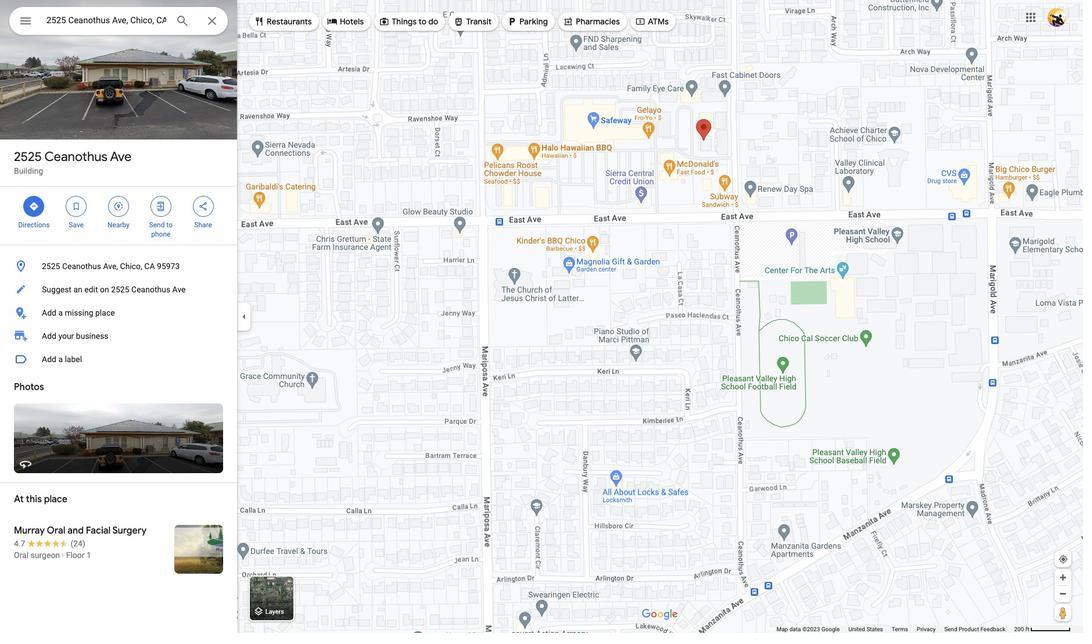 Task type: vqa. For each thing, say whether or not it's contained in the screenshot.


Task type: describe. For each thing, give the bounding box(es) containing it.
send product feedback
[[945, 626, 1006, 633]]

business
[[76, 331, 108, 341]]


[[29, 200, 39, 213]]

ave inside suggest an edit on 2525 ceanothus ave button
[[172, 285, 186, 294]]

add for add a missing place
[[42, 308, 56, 317]]

map data ©2023 google
[[777, 626, 840, 633]]

1 vertical spatial place
[[44, 494, 67, 505]]

200 ft button
[[1015, 626, 1071, 633]]

google maps element
[[0, 0, 1084, 633]]

 parking
[[507, 15, 548, 28]]


[[454, 15, 464, 28]]

share
[[194, 221, 212, 229]]

layers
[[266, 608, 284, 616]]

 hotels
[[327, 15, 364, 28]]

on
[[100, 285, 109, 294]]

united states button
[[849, 626, 884, 633]]

1 vertical spatial oral
[[14, 551, 29, 560]]

label
[[65, 355, 82, 364]]

product
[[959, 626, 980, 633]]

ft
[[1026, 626, 1030, 633]]

(24)
[[71, 539, 85, 548]]

place inside button
[[95, 308, 115, 317]]

 things to do
[[379, 15, 439, 28]]

ceanothus for ave,
[[62, 262, 101, 271]]

200
[[1015, 626, 1025, 633]]

ca
[[144, 262, 155, 271]]

200 ft
[[1015, 626, 1030, 633]]

add a label button
[[0, 348, 237, 371]]

building
[[14, 166, 43, 176]]

send to phone
[[149, 221, 173, 238]]

2 vertical spatial 2525
[[111, 285, 129, 294]]

floor
[[66, 551, 85, 560]]

ceanothus for ave
[[45, 149, 108, 165]]

none field inside 2525 ceanothus ave, chico, ca 95973 field
[[47, 13, 166, 27]]

do
[[429, 16, 439, 27]]

at
[[14, 494, 24, 505]]

©2023
[[803, 626, 820, 633]]

2 vertical spatial ceanothus
[[131, 285, 170, 294]]

2525 ceanothus ave building
[[14, 149, 132, 176]]

an
[[73, 285, 82, 294]]


[[379, 15, 390, 28]]

4.7 stars 24 reviews image
[[14, 538, 85, 549]]

pharmacies
[[576, 16, 620, 27]]

chico,
[[120, 262, 142, 271]]

missing
[[65, 308, 93, 317]]


[[156, 200, 166, 213]]

4.7
[[14, 539, 25, 548]]

 atms
[[635, 15, 669, 28]]


[[635, 15, 646, 28]]

show street view coverage image
[[1055, 604, 1072, 622]]


[[71, 200, 82, 213]]

a for missing
[[58, 308, 63, 317]]

a for label
[[58, 355, 63, 364]]

send for send product feedback
[[945, 626, 958, 633]]

add a missing place
[[42, 308, 115, 317]]

oral surgeon · floor 1
[[14, 551, 91, 560]]

and
[[68, 525, 84, 537]]

things
[[392, 16, 417, 27]]



Task type: locate. For each thing, give the bounding box(es) containing it.
 button
[[9, 7, 42, 37]]

a inside the add a label button
[[58, 355, 63, 364]]

ave
[[110, 149, 132, 165], [172, 285, 186, 294]]

0 vertical spatial ceanothus
[[45, 149, 108, 165]]

collapse side panel image
[[238, 310, 251, 323]]

1 horizontal spatial ave
[[172, 285, 186, 294]]

1
[[87, 551, 91, 560]]

show your location image
[[1059, 554, 1069, 565]]

add your business
[[42, 331, 108, 341]]

0 horizontal spatial place
[[44, 494, 67, 505]]

place down on
[[95, 308, 115, 317]]

add for add your business
[[42, 331, 56, 341]]

facial
[[86, 525, 111, 537]]

2525 ceanothus ave main content
[[0, 0, 237, 633]]

transit
[[466, 16, 492, 27]]


[[198, 200, 208, 213]]

add for add a label
[[42, 355, 56, 364]]

place right this
[[44, 494, 67, 505]]

oral down 4.7
[[14, 551, 29, 560]]

1 vertical spatial a
[[58, 355, 63, 364]]

 restaurants
[[254, 15, 312, 28]]

2 add from the top
[[42, 331, 56, 341]]

suggest an edit on 2525 ceanothus ave
[[42, 285, 186, 294]]

murray
[[14, 525, 45, 537]]

surgery
[[113, 525, 147, 537]]

nearby
[[108, 221, 130, 229]]

0 vertical spatial place
[[95, 308, 115, 317]]

save
[[69, 221, 84, 229]]

footer containing map data ©2023 google
[[777, 626, 1015, 633]]

0 vertical spatial a
[[58, 308, 63, 317]]

map
[[777, 626, 788, 633]]

united states
[[849, 626, 884, 633]]

2525 for ave,
[[42, 262, 60, 271]]

add a missing place button
[[0, 301, 237, 324]]

0 vertical spatial oral
[[47, 525, 65, 537]]

1 vertical spatial 2525
[[42, 262, 60, 271]]

feedback
[[981, 626, 1006, 633]]

to left do at left
[[419, 16, 427, 27]]

1 horizontal spatial place
[[95, 308, 115, 317]]

1 vertical spatial to
[[166, 221, 173, 229]]

a left missing
[[58, 308, 63, 317]]

2525 inside 2525 ceanothus ave building
[[14, 149, 42, 165]]

1 add from the top
[[42, 308, 56, 317]]

hotels
[[340, 16, 364, 27]]

 transit
[[454, 15, 492, 28]]

1 horizontal spatial 2525
[[42, 262, 60, 271]]

suggest an edit on 2525 ceanothus ave button
[[0, 278, 237, 301]]

your
[[58, 331, 74, 341]]

send for send to phone
[[149, 221, 165, 229]]

0 vertical spatial 2525
[[14, 149, 42, 165]]

2525 for ave
[[14, 149, 42, 165]]

2 horizontal spatial 2525
[[111, 285, 129, 294]]

ceanothus down ca
[[131, 285, 170, 294]]

add your business link
[[0, 324, 237, 348]]

google
[[822, 626, 840, 633]]

1 vertical spatial ceanothus
[[62, 262, 101, 271]]

2 vertical spatial add
[[42, 355, 56, 364]]

0 horizontal spatial send
[[149, 221, 165, 229]]

this
[[26, 494, 42, 505]]

restaurants
[[267, 16, 312, 27]]

to
[[419, 16, 427, 27], [166, 221, 173, 229]]

phone
[[151, 230, 171, 238]]

ceanothus up 
[[45, 149, 108, 165]]


[[563, 15, 574, 28]]

place
[[95, 308, 115, 317], [44, 494, 67, 505]]

data
[[790, 626, 801, 633]]


[[507, 15, 517, 28]]

zoom out image
[[1059, 590, 1068, 598]]

a left label
[[58, 355, 63, 364]]

oral up 4.7 stars 24 reviews image
[[47, 525, 65, 537]]

privacy
[[917, 626, 936, 633]]

add a label
[[42, 355, 82, 364]]

to up phone
[[166, 221, 173, 229]]

ceanothus inside 2525 ceanothus ave building
[[45, 149, 108, 165]]

0 vertical spatial send
[[149, 221, 165, 229]]

2525 ceanothus ave, chico, ca 95973 button
[[0, 255, 237, 278]]

terms
[[892, 626, 909, 633]]

2525 ceanothus ave, chico, ca 95973
[[42, 262, 180, 271]]

oral
[[47, 525, 65, 537], [14, 551, 29, 560]]

0 horizontal spatial ave
[[110, 149, 132, 165]]

2525 right on
[[111, 285, 129, 294]]

95973
[[157, 262, 180, 271]]

None field
[[47, 13, 166, 27]]

to inside send to phone
[[166, 221, 173, 229]]

0 vertical spatial add
[[42, 308, 56, 317]]

send inside button
[[945, 626, 958, 633]]


[[254, 15, 265, 28]]

footer
[[777, 626, 1015, 633]]

send up phone
[[149, 221, 165, 229]]

0 horizontal spatial 2525
[[14, 149, 42, 165]]

photos
[[14, 381, 44, 393]]

to inside  things to do
[[419, 16, 427, 27]]

a inside add a missing place button
[[58, 308, 63, 317]]

2525 up the suggest
[[42, 262, 60, 271]]

ceanothus up an
[[62, 262, 101, 271]]

a
[[58, 308, 63, 317], [58, 355, 63, 364]]

directions
[[18, 221, 50, 229]]

edit
[[84, 285, 98, 294]]

at this place
[[14, 494, 67, 505]]

ave inside 2525 ceanothus ave building
[[110, 149, 132, 165]]


[[327, 15, 338, 28]]

actions for 2525 ceanothus ave region
[[0, 187, 237, 245]]

2 a from the top
[[58, 355, 63, 364]]

1 horizontal spatial oral
[[47, 525, 65, 537]]

 search field
[[9, 7, 228, 37]]

footer inside google maps 'element'
[[777, 626, 1015, 633]]

send
[[149, 221, 165, 229], [945, 626, 958, 633]]

terms button
[[892, 626, 909, 633]]

add down the suggest
[[42, 308, 56, 317]]

send inside send to phone
[[149, 221, 165, 229]]

·
[[62, 551, 64, 560]]

ave,
[[103, 262, 118, 271]]

1 vertical spatial add
[[42, 331, 56, 341]]

send left product
[[945, 626, 958, 633]]

1 horizontal spatial send
[[945, 626, 958, 633]]

1 horizontal spatial to
[[419, 16, 427, 27]]

parking
[[520, 16, 548, 27]]

zoom in image
[[1059, 573, 1068, 582]]

ave up 
[[110, 149, 132, 165]]

united
[[849, 626, 866, 633]]

states
[[867, 626, 884, 633]]

3 add from the top
[[42, 355, 56, 364]]

add left your
[[42, 331, 56, 341]]

2525 Ceanothus Ave, Chico, CA 95973 field
[[9, 7, 228, 35]]

ceanothus
[[45, 149, 108, 165], [62, 262, 101, 271], [131, 285, 170, 294]]

atms
[[648, 16, 669, 27]]

ave down 95973
[[172, 285, 186, 294]]


[[113, 200, 124, 213]]

0 vertical spatial to
[[419, 16, 427, 27]]

0 horizontal spatial oral
[[14, 551, 29, 560]]

google account: ben nelson  
(ben.nelson1980@gmail.com) image
[[1048, 8, 1067, 27]]

1 a from the top
[[58, 308, 63, 317]]

0 vertical spatial ave
[[110, 149, 132, 165]]

1 vertical spatial ave
[[172, 285, 186, 294]]

privacy button
[[917, 626, 936, 633]]

1 vertical spatial send
[[945, 626, 958, 633]]

2525 up building
[[14, 149, 42, 165]]

suggest
[[42, 285, 71, 294]]

murray oral and facial surgery
[[14, 525, 147, 537]]


[[19, 13, 33, 29]]

 pharmacies
[[563, 15, 620, 28]]

add
[[42, 308, 56, 317], [42, 331, 56, 341], [42, 355, 56, 364]]

surgeon
[[31, 551, 60, 560]]

add left label
[[42, 355, 56, 364]]

0 horizontal spatial to
[[166, 221, 173, 229]]

send product feedback button
[[945, 626, 1006, 633]]



